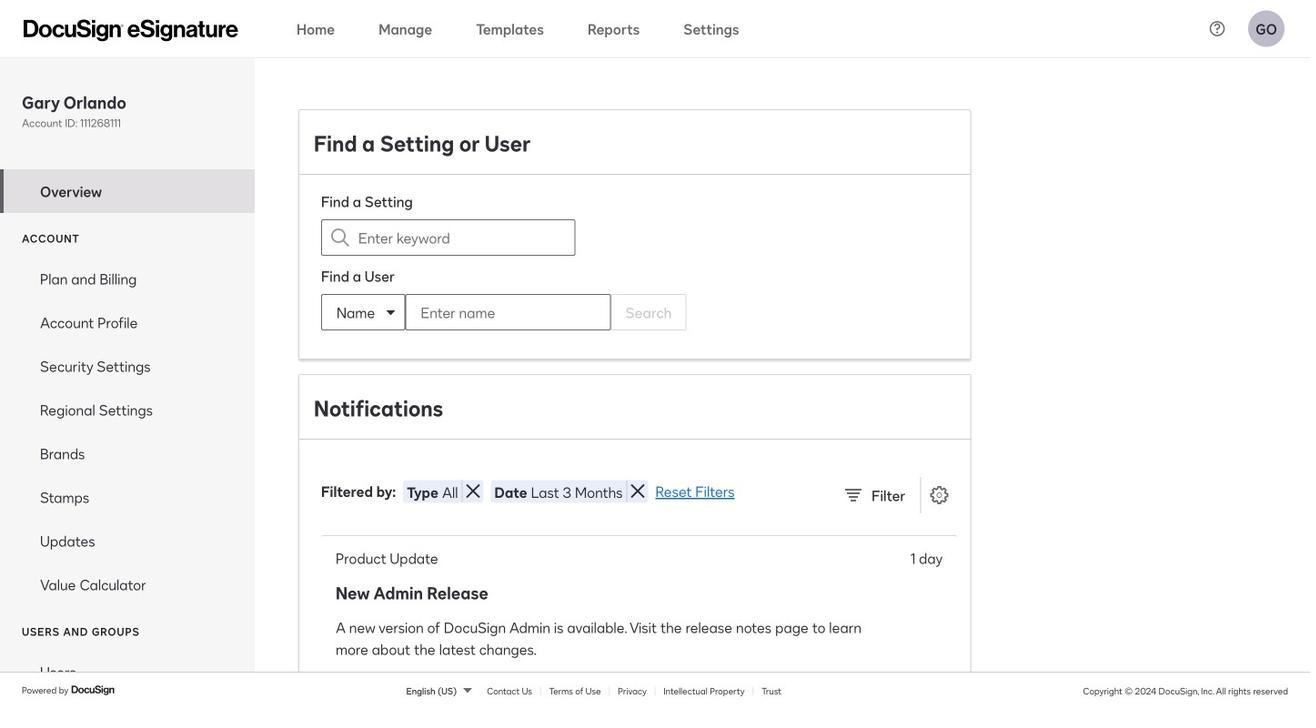 Task type: locate. For each thing, give the bounding box(es) containing it.
account element
[[0, 257, 255, 606]]

Enter keyword text field
[[359, 220, 539, 255]]

Enter name text field
[[406, 295, 574, 330]]

docusign image
[[71, 683, 117, 698]]

docusign admin image
[[24, 20, 239, 41]]



